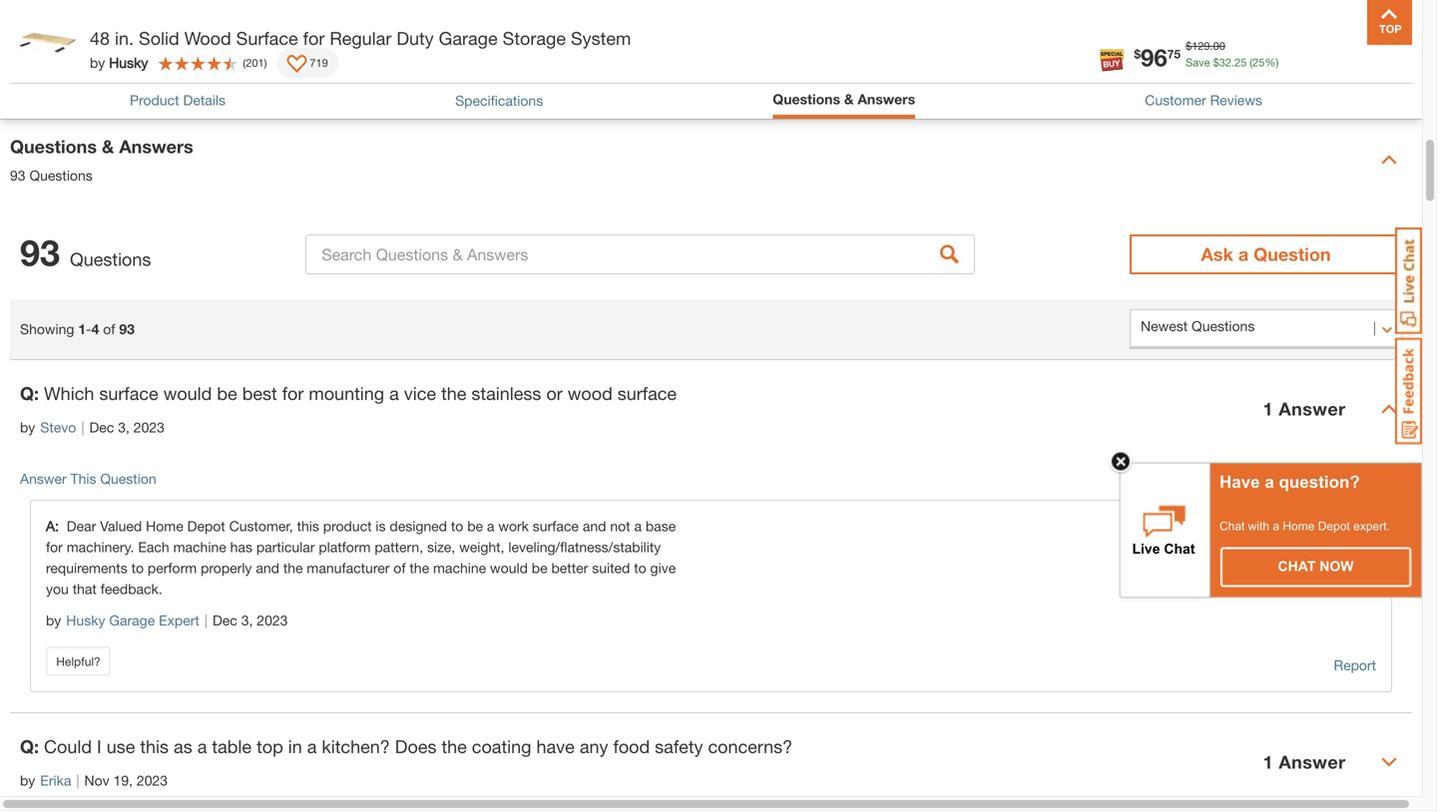 Task type: vqa. For each thing, say whether or not it's contained in the screenshot.
is
yes



Task type: locate. For each thing, give the bounding box(es) containing it.
garage right duty
[[439, 27, 498, 49]]

1 horizontal spatial of
[[394, 560, 406, 576]]

caret image inside questions element
[[1382, 401, 1398, 417]]

1 vertical spatial product
[[323, 518, 372, 534]]

1 1 answer from the top
[[1264, 398, 1346, 420]]

caret image for 1 answer
[[1382, 401, 1398, 417]]

questions & answers button
[[773, 89, 916, 114], [773, 89, 916, 110]]

by stevo | dec 3, 2023
[[20, 419, 165, 436]]

husky inside questions element
[[66, 612, 105, 629]]

0 horizontal spatial home
[[146, 518, 183, 534]]

1 q: from the top
[[20, 383, 39, 404]]

dear
[[67, 518, 96, 534]]

product right our
[[180, 79, 228, 95]]

1 horizontal spatial and
[[583, 518, 606, 534]]

q: left which
[[20, 383, 39, 404]]

719 button
[[277, 48, 338, 78]]

by for could i use this as a table top in a kitchen? does the coating have any food safety concerns?
[[20, 772, 35, 789]]

| left nov
[[76, 772, 79, 789]]

| right expert
[[204, 612, 208, 629]]

( left '%)'
[[1250, 56, 1253, 69]]

$ inside $ 96 75
[[1134, 47, 1141, 61]]

$ for 96
[[1134, 47, 1141, 61]]

719
[[310, 56, 328, 69]]

0 vertical spatial &
[[844, 91, 854, 107]]

1 horizontal spatial husky
[[109, 54, 148, 71]]

0 vertical spatial .
[[1211, 39, 1214, 52]]

for down a:
[[46, 539, 63, 555]]

stevo button
[[40, 417, 76, 438]]

0 vertical spatial this
[[297, 518, 319, 534]]

0 horizontal spatial surface
[[99, 383, 158, 404]]

$ down "00"
[[1214, 56, 1220, 69]]

0 horizontal spatial and
[[256, 560, 279, 576]]

$ left 75 on the right top of page
[[1134, 47, 1141, 61]]

home up each
[[146, 518, 183, 534]]

depot
[[187, 518, 225, 534], [1318, 520, 1350, 533]]

a left vice
[[389, 383, 399, 404]]

0 vertical spatial answers
[[858, 91, 916, 107]]

2 horizontal spatial to
[[634, 560, 647, 576]]

you
[[46, 581, 69, 597]]

storage
[[503, 27, 566, 49]]

1 answer for q: which surface would be best for mounting a vice the stainless or wood surface
[[1264, 398, 1346, 420]]

dec right stevo
[[89, 419, 114, 436]]

this
[[70, 471, 96, 487]]

1 for could i use this as a table top in a kitchen? does the coating have any food safety concerns?
[[1264, 752, 1274, 773]]

feedback link image
[[1396, 337, 1423, 445]]

answers for questions & answers
[[858, 91, 916, 107]]

$ right 75 on the right top of page
[[1186, 39, 1192, 52]]

would
[[163, 383, 212, 404], [490, 560, 528, 576]]

this
[[297, 518, 319, 534], [140, 736, 169, 758]]

93 right 4 on the top of the page
[[119, 321, 135, 337]]

1 vertical spatial caret image
[[1382, 401, 1398, 417]]

feedback. up husky garage expert button
[[101, 581, 162, 597]]

a right as
[[197, 736, 207, 758]]

duty
[[397, 27, 434, 49]]

0 vertical spatial and
[[583, 518, 606, 534]]

feedback. down duty
[[366, 79, 427, 95]]

husky garage expert button
[[66, 610, 199, 632]]

93 up showing
[[20, 231, 60, 274]]

to down each
[[131, 560, 144, 576]]

could
[[44, 736, 92, 758]]

question right this
[[100, 471, 156, 487]]

0 horizontal spatial dec
[[89, 419, 114, 436]]

better
[[552, 560, 588, 576]]

questions inside 93 questions
[[70, 248, 151, 270]]

2023
[[134, 419, 165, 436], [257, 612, 288, 629], [137, 772, 168, 789]]

0 horizontal spatial machine
[[173, 539, 226, 555]]

1 vertical spatial 1
[[1264, 398, 1274, 420]]

2023 up answer this question link
[[134, 419, 165, 436]]

93 inside questions & answers 93 questions
[[10, 167, 26, 183]]

2 vertical spatial for
[[46, 539, 63, 555]]

wood
[[568, 383, 613, 404]]

0 vertical spatial caret image
[[1382, 152, 1398, 168]]

would left 'best'
[[163, 383, 212, 404]]

surface up by stevo | dec 3, 2023
[[99, 383, 158, 404]]

0 vertical spatial 93
[[10, 167, 26, 183]]

in
[[288, 736, 302, 758]]

and down particular
[[256, 560, 279, 576]]

surface inside dear valued home depot customer, this product is designed to be a work surface and not a base for machinery. each machine has particular platform pattern, size, weight, leveling/flatness/stability requirements to perform properly and the manufacturer of the machine would be better suited to give you that feedback.
[[533, 518, 579, 534]]

this up particular
[[297, 518, 319, 534]]

2 horizontal spatial be
[[532, 560, 548, 576]]

.
[[1211, 39, 1214, 52], [1232, 56, 1235, 69]]

question inside questions element
[[100, 471, 156, 487]]

a right the in
[[307, 736, 317, 758]]

by left stevo
[[20, 419, 35, 436]]

this left as
[[140, 736, 169, 758]]

32
[[1220, 56, 1232, 69]]

product details button
[[130, 90, 226, 111], [130, 90, 226, 111]]

0 horizontal spatial be
[[217, 383, 237, 404]]

a right have on the right bottom of page
[[1265, 473, 1275, 492]]

answers
[[858, 91, 916, 107], [119, 136, 193, 157]]

of down pattern,
[[394, 560, 406, 576]]

1 vertical spatial of
[[394, 560, 406, 576]]

to left give
[[634, 560, 647, 576]]

improve
[[101, 79, 151, 95]]

1 horizontal spatial answers
[[858, 91, 916, 107]]

& for questions & answers 93 questions
[[102, 136, 114, 157]]

1 horizontal spatial $
[[1186, 39, 1192, 52]]

safety
[[655, 736, 703, 758]]

by
[[90, 54, 105, 71], [20, 419, 35, 436], [46, 612, 61, 629], [20, 772, 35, 789]]

surface
[[236, 27, 298, 49]]

q: could i use this as a table top in a kitchen? does the coating have any food safety concerns?
[[20, 736, 793, 758]]

0 vertical spatial of
[[103, 321, 115, 337]]

be
[[217, 383, 237, 404], [467, 518, 483, 534], [532, 560, 548, 576]]

husky up improve
[[109, 54, 148, 71]]

1 horizontal spatial surface
[[533, 518, 579, 534]]

a inside button
[[1239, 243, 1249, 265]]

4
[[91, 321, 99, 337]]

for right 'best'
[[282, 383, 304, 404]]

1 horizontal spatial 25
[[1253, 56, 1265, 69]]

1 vertical spatial 93
[[20, 231, 60, 274]]

2023 down particular
[[257, 612, 288, 629]]

answers inside questions & answers 93 questions
[[119, 136, 193, 157]]

be up weight,
[[467, 518, 483, 534]]

depot left expert.
[[1318, 520, 1350, 533]]

answer for could i use this as a table top in a kitchen? does the coating have any food safety concerns?
[[1279, 752, 1346, 773]]

1 answer
[[1264, 398, 1346, 420], [1264, 752, 1346, 773]]

93
[[10, 167, 26, 183], [20, 231, 60, 274], [119, 321, 135, 337]]

answer up the question?
[[1279, 398, 1346, 420]]

of inside dear valued home depot customer, this product is designed to be a work surface and not a base for machinery. each machine has particular platform pattern, size, weight, leveling/flatness/stability requirements to perform properly and the manufacturer of the machine would be better suited to give you that feedback.
[[394, 560, 406, 576]]

have a question?
[[1220, 473, 1360, 492]]

work
[[498, 518, 529, 534]]

for inside dear valued home depot customer, this product is designed to be a work surface and not a base for machinery. each machine has particular platform pattern, size, weight, leveling/flatness/stability requirements to perform properly and the manufacturer of the machine would be better suited to give you that feedback.
[[46, 539, 63, 555]]

question right the "ask"
[[1254, 243, 1331, 265]]

0 horizontal spatial question
[[100, 471, 156, 487]]

product details
[[130, 92, 226, 109]]

our
[[155, 79, 176, 95]]

1 vertical spatial would
[[490, 560, 528, 576]]

1
[[78, 321, 86, 337], [1264, 398, 1274, 420], [1264, 752, 1274, 773]]

2 horizontal spatial |
[[204, 612, 208, 629]]

2 q: from the top
[[20, 736, 39, 758]]

0 vertical spatial question
[[1254, 243, 1331, 265]]

2 vertical spatial 2023
[[137, 772, 168, 789]]

dec right expert
[[213, 612, 237, 629]]

1 horizontal spatial garage
[[439, 27, 498, 49]]

1 vertical spatial .
[[1232, 56, 1235, 69]]

1 vertical spatial &
[[102, 136, 114, 157]]

201
[[246, 56, 264, 69]]

product
[[130, 92, 179, 109]]

answer left this
[[20, 471, 67, 487]]

machine
[[173, 539, 226, 555], [433, 560, 486, 576]]

2 vertical spatial answer
[[1279, 752, 1346, 773]]

1 horizontal spatial machine
[[433, 560, 486, 576]]

dear valued home depot customer, this product is designed to be a work surface and not a base for machinery. each machine has particular platform pattern, size, weight, leveling/flatness/stability requirements to perform properly and the manufacturer of the machine would be better suited to give you that feedback.
[[46, 518, 676, 597]]

report
[[1334, 657, 1377, 674]]

helpful?
[[56, 655, 101, 669]]

any
[[580, 736, 608, 758]]

| right stevo
[[81, 419, 84, 436]]

weight,
[[459, 539, 505, 555]]

1 vertical spatial q:
[[20, 736, 39, 758]]

0 vertical spatial husky
[[109, 54, 148, 71]]

1 for which surface would be best for mounting a vice the stainless or wood surface
[[1264, 398, 1274, 420]]

product up platform
[[323, 518, 372, 534]]

0 vertical spatial product
[[180, 79, 228, 95]]

( left )
[[243, 56, 246, 69]]

food
[[613, 736, 650, 758]]

0 horizontal spatial &
[[102, 136, 114, 157]]

1 answer left caret icon
[[1264, 752, 1346, 773]]

we
[[79, 79, 97, 95]]

particular
[[256, 539, 315, 555]]

a
[[1239, 243, 1249, 265], [389, 383, 399, 404], [1265, 473, 1275, 492], [487, 518, 495, 534], [634, 518, 642, 534], [1273, 520, 1280, 533], [197, 736, 207, 758], [307, 736, 317, 758]]

answer left caret icon
[[1279, 752, 1346, 773]]

1 answer up the have a question?
[[1264, 398, 1346, 420]]

1 vertical spatial feedback.
[[101, 581, 162, 597]]

expert
[[159, 612, 199, 629]]

questions element
[[10, 359, 1413, 812]]

pattern,
[[375, 539, 423, 555]]

answers for questions & answers 93 questions
[[119, 136, 193, 157]]

by down you
[[46, 612, 61, 629]]

a up weight,
[[487, 518, 495, 534]]

husky down that
[[66, 612, 105, 629]]

1 caret image from the top
[[1382, 152, 1398, 168]]

1 vertical spatial question
[[100, 471, 156, 487]]

0 horizontal spatial |
[[76, 772, 79, 789]]

1 vertical spatial garage
[[109, 612, 155, 629]]

48
[[90, 27, 110, 49]]

0 vertical spatial answer
[[1279, 398, 1346, 420]]

1 vertical spatial 1 answer
[[1264, 752, 1346, 773]]

2 vertical spatial 1
[[1264, 752, 1274, 773]]

1 vertical spatial husky
[[66, 612, 105, 629]]

be left 'best'
[[217, 383, 237, 404]]

0 vertical spatial 1 answer
[[1264, 398, 1346, 420]]

q:
[[20, 383, 39, 404], [20, 736, 39, 758]]

1 horizontal spatial 3,
[[241, 612, 253, 629]]

0 vertical spatial 2023
[[134, 419, 165, 436]]

3, up answer this question link
[[118, 419, 130, 436]]

0 horizontal spatial $
[[1134, 47, 1141, 61]]

erika
[[40, 772, 71, 789]]

& inside questions & answers 93 questions
[[102, 136, 114, 157]]

depot up the properly
[[187, 518, 225, 534]]

1 vertical spatial and
[[256, 560, 279, 576]]

details
[[183, 92, 226, 109]]

customer
[[1145, 92, 1207, 109]]

husky
[[109, 54, 148, 71], [66, 612, 105, 629]]

$ for 129
[[1186, 39, 1192, 52]]

a right with
[[1273, 520, 1280, 533]]

display image
[[287, 55, 307, 75]]

requirements
[[46, 560, 127, 576]]

2 vertical spatial |
[[76, 772, 79, 789]]

the down pattern,
[[410, 560, 429, 576]]

)
[[264, 56, 267, 69]]

for up 719
[[303, 27, 325, 49]]

surface
[[99, 383, 158, 404], [618, 383, 677, 404], [533, 518, 579, 534]]

home right with
[[1283, 520, 1315, 533]]

1 horizontal spatial (
[[1250, 56, 1253, 69]]

1 horizontal spatial &
[[844, 91, 854, 107]]

surface up leveling/flatness/stability
[[533, 518, 579, 534]]

surface right wood
[[618, 383, 677, 404]]

a right the "ask"
[[1239, 243, 1249, 265]]

customer reviews button
[[1145, 90, 1263, 111], [1145, 90, 1263, 111]]

93 down the how
[[10, 167, 26, 183]]

the right does
[[442, 736, 467, 758]]

chat
[[1220, 520, 1245, 533]]

0 vertical spatial q:
[[20, 383, 39, 404]]

1 horizontal spatial .
[[1232, 56, 1235, 69]]

answer
[[1279, 398, 1346, 420], [20, 471, 67, 487], [1279, 752, 1346, 773]]

0 vertical spatial 3,
[[118, 419, 130, 436]]

1 horizontal spatial would
[[490, 560, 528, 576]]

0 vertical spatial would
[[163, 383, 212, 404]]

and up leveling/flatness/stability
[[583, 518, 606, 534]]

specifications button
[[455, 90, 543, 111], [455, 90, 543, 111]]

designed
[[390, 518, 447, 534]]

1 horizontal spatial depot
[[1318, 520, 1350, 533]]

by for which surface would be best for mounting a vice the stainless or wood surface
[[20, 419, 35, 436]]

caret image
[[1382, 152, 1398, 168], [1382, 401, 1398, 417]]

0 vertical spatial dec
[[89, 419, 114, 436]]

to up the size,
[[451, 518, 464, 534]]

by left erika
[[20, 772, 35, 789]]

use
[[107, 736, 135, 758]]

3, down the properly
[[241, 612, 253, 629]]

0 horizontal spatial husky
[[66, 612, 105, 629]]

question inside ask a question button
[[1254, 243, 1331, 265]]

would down weight,
[[490, 560, 528, 576]]

how
[[20, 79, 49, 95]]

1 vertical spatial this
[[140, 736, 169, 758]]

1 ( from the left
[[1250, 56, 1253, 69]]

garage
[[439, 27, 498, 49], [109, 612, 155, 629]]

of right 4 on the top of the page
[[103, 321, 115, 337]]

q: for q: which surface would be best for mounting a vice the stainless or wood surface
[[20, 383, 39, 404]]

0 horizontal spatial 25
[[1235, 56, 1247, 69]]

1 horizontal spatial this
[[297, 518, 319, 534]]

or
[[547, 383, 563, 404]]

2 1 answer from the top
[[1264, 752, 1346, 773]]

for
[[303, 27, 325, 49], [282, 383, 304, 404], [46, 539, 63, 555]]

1 vertical spatial answers
[[119, 136, 193, 157]]

2023 right 19,
[[137, 772, 168, 789]]

0 vertical spatial feedback.
[[366, 79, 427, 95]]

2 vertical spatial be
[[532, 560, 548, 576]]

0 vertical spatial |
[[81, 419, 84, 436]]

0 horizontal spatial garage
[[109, 612, 155, 629]]

machine down the size,
[[433, 560, 486, 576]]

2 caret image from the top
[[1382, 401, 1398, 417]]

| for surface
[[81, 419, 84, 436]]

information?
[[232, 79, 310, 95]]

0 horizontal spatial answers
[[119, 136, 193, 157]]

machine up the properly
[[173, 539, 226, 555]]

1 vertical spatial dec
[[213, 612, 237, 629]]

0 horizontal spatial (
[[243, 56, 246, 69]]

( 201 )
[[243, 56, 267, 69]]

q: left could
[[20, 736, 39, 758]]

in.
[[115, 27, 134, 49]]

be left better
[[532, 560, 548, 576]]

1 vertical spatial be
[[467, 518, 483, 534]]

garage left expert
[[109, 612, 155, 629]]



Task type: describe. For each thing, give the bounding box(es) containing it.
reviews
[[1211, 92, 1263, 109]]

chat now
[[1278, 559, 1354, 575]]

top
[[257, 736, 283, 758]]

husky for by husky garage expert | dec 3, 2023
[[66, 612, 105, 629]]

48 in. solid wood surface for regular duty garage storage system
[[90, 27, 631, 49]]

0 vertical spatial machine
[[173, 539, 226, 555]]

concerns?
[[708, 736, 793, 758]]

each
[[138, 539, 169, 555]]

questions & answers
[[773, 91, 916, 107]]

properly
[[201, 560, 252, 576]]

2023 for best
[[134, 419, 165, 436]]

ask a question
[[1201, 243, 1331, 265]]

by for dear valued home depot customer, this product is designed to be a work surface and not a base for machinery. each machine has particular platform pattern, size, weight, leveling/flatness/stability requirements to perform properly and the manufacturer of the machine would be better suited to give you that feedback.
[[46, 612, 61, 629]]

$ 96 75
[[1134, 43, 1181, 71]]

customer reviews
[[1145, 92, 1263, 109]]

ask
[[1201, 243, 1234, 265]]

0 horizontal spatial this
[[140, 736, 169, 758]]

table
[[212, 736, 252, 758]]

now
[[1320, 559, 1354, 575]]

2 vertical spatial 93
[[119, 321, 135, 337]]

2 25 from the left
[[1253, 56, 1265, 69]]

customer,
[[229, 518, 293, 534]]

regular
[[330, 27, 392, 49]]

2 horizontal spatial surface
[[618, 383, 677, 404]]

system
[[571, 27, 631, 49]]

caret image for 93
[[1382, 152, 1398, 168]]

0 horizontal spatial to
[[131, 560, 144, 576]]

product inside dear valued home depot customer, this product is designed to be a work surface and not a base for machinery. each machine has particular platform pattern, size, weight, leveling/flatness/stability requirements to perform properly and the manufacturer of the machine would be better suited to give you that feedback.
[[323, 518, 372, 534]]

home inside dear valued home depot customer, this product is designed to be a work surface and not a base for machinery. each machine has particular platform pattern, size, weight, leveling/flatness/stability requirements to perform properly and the manufacturer of the machine would be better suited to give you that feedback.
[[146, 518, 183, 534]]

feedback. inside dear valued home depot customer, this product is designed to be a work surface and not a base for machinery. each machine has particular platform pattern, size, weight, leveling/flatness/stability requirements to perform properly and the manufacturer of the machine would be better suited to give you that feedback.
[[101, 581, 162, 597]]

showing
[[20, 321, 74, 337]]

a:
[[46, 518, 67, 534]]

0 vertical spatial 1
[[78, 321, 86, 337]]

that
[[73, 581, 97, 597]]

0 horizontal spatial product
[[180, 79, 228, 95]]

question for answer this question
[[100, 471, 156, 487]]

machinery.
[[67, 539, 134, 555]]

save
[[1186, 56, 1211, 69]]

q: which surface would be best for mounting a vice the stainless or wood surface
[[20, 383, 677, 404]]

1 answer for q: could i use this as a table top in a kitchen? does the coating have any food safety concerns?
[[1264, 752, 1346, 773]]

chat now link
[[1222, 549, 1411, 587]]

1 vertical spatial 2023
[[257, 612, 288, 629]]

ask a question button
[[1130, 234, 1403, 274]]

husky for by husky
[[109, 54, 148, 71]]

| for i
[[76, 772, 79, 789]]

1 horizontal spatial dec
[[213, 612, 237, 629]]

expert.
[[1354, 520, 1390, 533]]

has
[[230, 539, 253, 555]]

caret image
[[1382, 755, 1398, 770]]

0 horizontal spatial .
[[1211, 39, 1214, 52]]

showing 1 - 4 of 93
[[20, 321, 135, 337]]

vice
[[404, 383, 436, 404]]

question?
[[1279, 473, 1360, 492]]

coating
[[472, 736, 532, 758]]

answer this question link
[[20, 471, 156, 487]]

erika button
[[40, 770, 71, 791]]

is
[[376, 518, 386, 534]]

0 vertical spatial be
[[217, 383, 237, 404]]

kitchen?
[[322, 736, 390, 758]]

answer for which surface would be best for mounting a vice the stainless or wood surface
[[1279, 398, 1346, 420]]

question for ask a question
[[1254, 243, 1331, 265]]

1 horizontal spatial to
[[451, 518, 464, 534]]

1 vertical spatial 3,
[[241, 612, 253, 629]]

garage inside questions element
[[109, 612, 155, 629]]

how can we improve our product information? provide feedback.
[[20, 79, 427, 95]]

& for questions & answers
[[844, 91, 854, 107]]

129
[[1192, 39, 1211, 52]]

leveling/flatness/stability
[[509, 539, 661, 555]]

0 horizontal spatial would
[[163, 383, 212, 404]]

1 vertical spatial machine
[[433, 560, 486, 576]]

the down particular
[[283, 560, 303, 576]]

size,
[[427, 539, 455, 555]]

wood
[[184, 27, 231, 49]]

give
[[650, 560, 676, 576]]

nov
[[84, 772, 109, 789]]

1 horizontal spatial be
[[467, 518, 483, 534]]

0 vertical spatial for
[[303, 27, 325, 49]]

chat with a home depot expert.
[[1220, 520, 1390, 533]]

suited
[[592, 560, 630, 576]]

stainless
[[472, 383, 542, 404]]

93 questions
[[20, 231, 151, 274]]

by down 48
[[90, 54, 105, 71]]

have
[[537, 736, 575, 758]]

mounting
[[309, 383, 384, 404]]

live chat image
[[1396, 228, 1423, 334]]

a right the not
[[634, 518, 642, 534]]

by husky garage expert | dec 3, 2023
[[46, 612, 288, 629]]

perform
[[148, 560, 197, 576]]

as
[[174, 736, 192, 758]]

19,
[[113, 772, 133, 789]]

valued
[[100, 518, 142, 534]]

provide
[[314, 79, 362, 95]]

00
[[1214, 39, 1226, 52]]

1 vertical spatial |
[[204, 612, 208, 629]]

chat
[[1278, 559, 1316, 575]]

depot inside dear valued home depot customer, this product is designed to be a work surface and not a base for machinery. each machine has particular platform pattern, size, weight, leveling/flatness/stability requirements to perform properly and the manufacturer of the machine would be better suited to give you that feedback.
[[187, 518, 225, 534]]

1 25 from the left
[[1235, 56, 1247, 69]]

( inside $ 129 . 00 save $ 32 . 25 ( 25 %)
[[1250, 56, 1253, 69]]

can
[[53, 79, 75, 95]]

how can we improve our product information? provide feedback. link
[[20, 79, 427, 95]]

%)
[[1265, 56, 1279, 69]]

platform
[[319, 539, 371, 555]]

not
[[610, 518, 631, 534]]

2 horizontal spatial $
[[1214, 56, 1220, 69]]

1 horizontal spatial home
[[1283, 520, 1315, 533]]

2 ( from the left
[[243, 56, 246, 69]]

product image image
[[15, 10, 80, 75]]

0 horizontal spatial 3,
[[118, 419, 130, 436]]

q: for q: could i use this as a table top in a kitchen? does the coating have any food safety concerns?
[[20, 736, 39, 758]]

0 horizontal spatial of
[[103, 321, 115, 337]]

1 vertical spatial for
[[282, 383, 304, 404]]

the right vice
[[441, 383, 467, 404]]

report button
[[1334, 655, 1377, 677]]

2023 for as
[[137, 772, 168, 789]]

1 horizontal spatial feedback.
[[366, 79, 427, 95]]

this inside dear valued home depot customer, this product is designed to be a work surface and not a base for machinery. each machine has particular platform pattern, size, weight, leveling/flatness/stability requirements to perform properly and the manufacturer of the machine would be better suited to give you that feedback.
[[297, 518, 319, 534]]

1 vertical spatial answer
[[20, 471, 67, 487]]

Search Questions & Answers text field
[[306, 234, 976, 274]]

75
[[1168, 47, 1181, 61]]

0 vertical spatial garage
[[439, 27, 498, 49]]

would inside dear valued home depot customer, this product is designed to be a work surface and not a base for machinery. each machine has particular platform pattern, size, weight, leveling/flatness/stability requirements to perform properly and the manufacturer of the machine would be better suited to give you that feedback.
[[490, 560, 528, 576]]

-
[[86, 321, 91, 337]]

have
[[1220, 473, 1261, 492]]



